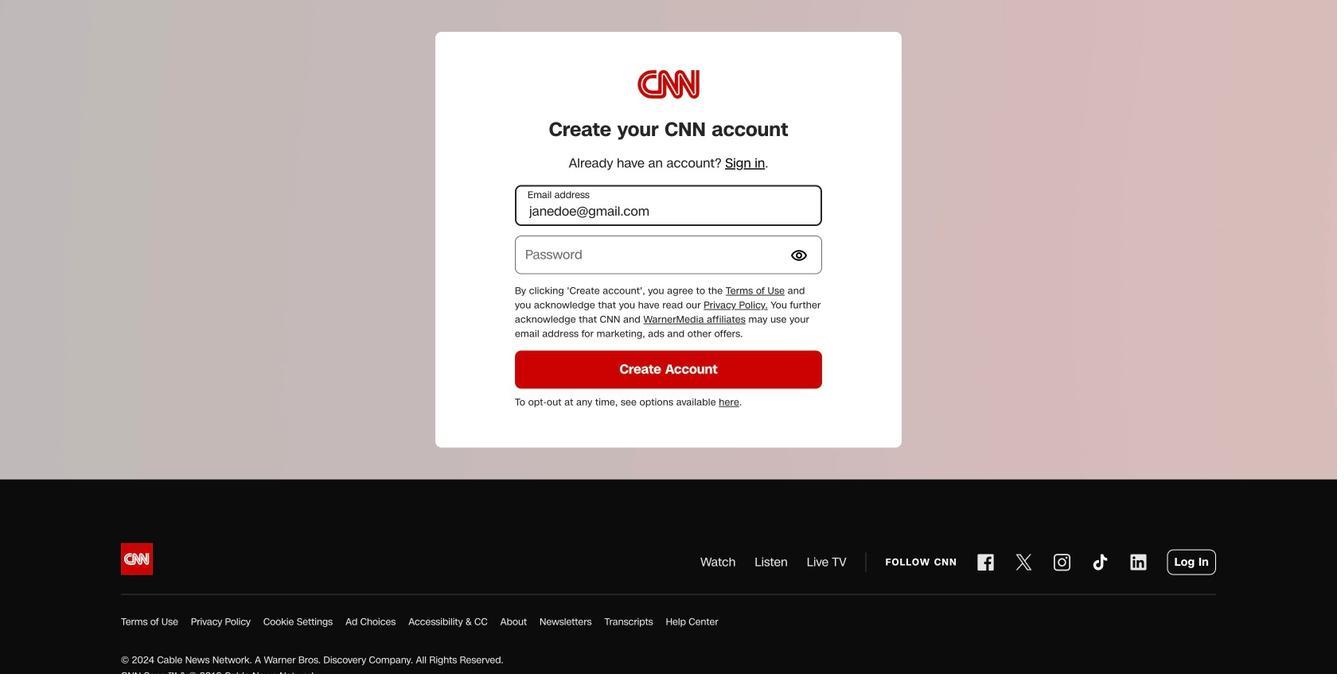 Task type: vqa. For each thing, say whether or not it's contained in the screenshot.
the of within Wired earbuds are popular again. We spent all of last year testing them
no



Task type: describe. For each thing, give the bounding box(es) containing it.
show password image
[[790, 246, 809, 265]]

instagram image
[[1053, 553, 1072, 572]]

Password password field
[[515, 236, 822, 274]]



Task type: locate. For each thing, give the bounding box(es) containing it.
linkedin image
[[1129, 553, 1149, 572]]

tiktok image
[[1091, 553, 1110, 572]]

facebook image
[[977, 553, 996, 572]]

main content
[[96, 0, 1242, 480]]

twitter image
[[1015, 553, 1034, 572]]

Email address email field
[[515, 185, 822, 226]]



